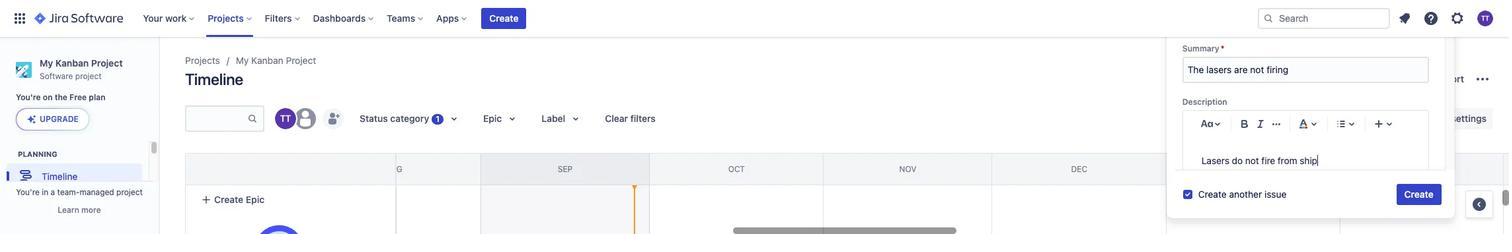 Task type: vqa. For each thing, say whether or not it's contained in the screenshot.
the bottom Learn
yes



Task type: describe. For each thing, give the bounding box(es) containing it.
upgrade
[[40, 115, 79, 124]]

clear filters
[[605, 113, 656, 124]]

terry turtle image
[[275, 108, 296, 130]]

create inside button
[[214, 194, 243, 206]]

aug
[[385, 164, 402, 174]]

planning group
[[7, 150, 148, 221]]

team-
[[57, 188, 80, 198]]

give
[[1258, 73, 1277, 85]]

italic ⌘i image
[[1253, 116, 1268, 132]]

'24 for feb '24
[[1424, 164, 1436, 174]]

add people image
[[325, 111, 341, 127]]

projects link
[[185, 53, 220, 69]]

lasers
[[1202, 155, 1230, 166]]

0 vertical spatial timeline
[[185, 70, 243, 89]]

your profile and settings image
[[1477, 11, 1493, 26]]

from
[[1278, 155, 1297, 166]]

give feedback button
[[1231, 69, 1328, 90]]

a
[[51, 188, 55, 198]]

learn more
[[58, 206, 101, 215]]

'24 for jan '24
[[1256, 164, 1268, 174]]

do
[[1232, 155, 1243, 166]]

my kanban project
[[236, 55, 316, 66]]

export button
[[1409, 69, 1472, 90]]

on
[[43, 93, 53, 103]]

*
[[1221, 43, 1225, 53]]

dashboards button
[[309, 8, 379, 29]]

planning
[[18, 150, 57, 159]]

notifications image
[[1397, 11, 1413, 26]]

the
[[55, 93, 67, 103]]

Search field
[[1258, 8, 1390, 29]]

learn more button
[[58, 206, 101, 216]]

projects for projects link
[[185, 55, 220, 66]]

plan
[[89, 93, 105, 103]]

teams
[[387, 13, 415, 24]]

filters button
[[261, 8, 305, 29]]

work
[[165, 13, 187, 24]]

dec
[[1071, 164, 1087, 174]]

you're in a team-managed project
[[16, 188, 143, 198]]

you're for you're on the free plan
[[16, 93, 41, 103]]

1 horizontal spatial project
[[116, 188, 143, 198]]

category
[[390, 113, 429, 124]]

types
[[1250, 17, 1271, 27]]

about
[[1205, 17, 1227, 27]]

sep
[[558, 164, 573, 174]]

projects button
[[204, 8, 257, 29]]

text styles image
[[1199, 116, 1215, 132]]

ship
[[1300, 155, 1318, 166]]

you're for you're in a team-managed project
[[16, 188, 40, 198]]

learn about issue types link
[[1183, 17, 1271, 27]]

project for my kanban project
[[286, 55, 316, 66]]

timeline link
[[7, 164, 142, 191]]

your work
[[143, 13, 187, 24]]

apps
[[436, 13, 459, 24]]

sidebar navigation image
[[144, 53, 173, 79]]

dashboards
[[313, 13, 366, 24]]

my for my kanban project software project
[[40, 58, 53, 69]]

filters
[[630, 113, 656, 124]]

create epic
[[214, 194, 264, 206]]

my kanban project software project
[[40, 58, 123, 81]]

view
[[1428, 113, 1449, 124]]

project inside my kanban project software project
[[75, 71, 102, 81]]



Task type: locate. For each thing, give the bounding box(es) containing it.
learn
[[1183, 17, 1203, 27], [58, 206, 79, 215]]

project up plan
[[91, 58, 123, 69]]

filters
[[265, 13, 292, 24]]

status
[[360, 113, 388, 124]]

you're
[[16, 93, 41, 103], [16, 188, 40, 198]]

1 '24 from the left
[[1256, 164, 1268, 174]]

create epic button
[[193, 188, 387, 212]]

0 horizontal spatial timeline
[[42, 171, 78, 182]]

view settings
[[1428, 113, 1487, 124]]

oct
[[728, 164, 745, 174]]

teams button
[[383, 8, 428, 29]]

nov
[[899, 164, 916, 174]]

free
[[69, 93, 87, 103]]

kanban
[[251, 55, 283, 66], [55, 58, 89, 69]]

my
[[236, 55, 249, 66], [40, 58, 53, 69]]

create left 'epic'
[[214, 194, 243, 206]]

primary element
[[8, 0, 1258, 37]]

you're left the in
[[16, 188, 40, 198]]

feb '24
[[1408, 164, 1436, 174]]

1 horizontal spatial '24
[[1424, 164, 1436, 174]]

export icon image
[[1417, 71, 1433, 87]]

project up plan
[[75, 71, 102, 81]]

my up software
[[40, 58, 53, 69]]

timeline
[[185, 70, 243, 89], [42, 171, 78, 182]]

1 horizontal spatial my
[[236, 55, 249, 66]]

kanban up software
[[55, 58, 89, 69]]

appswitcher icon image
[[12, 11, 28, 26]]

export
[[1435, 73, 1464, 85]]

1 vertical spatial issue
[[1265, 189, 1287, 200]]

my inside my kanban project software project
[[40, 58, 53, 69]]

banner
[[0, 0, 1509, 37]]

create down "feb '24" on the right bottom
[[1405, 189, 1434, 200]]

1 vertical spatial learn
[[58, 206, 79, 215]]

clear filters button
[[597, 108, 664, 130]]

1 vertical spatial you're
[[16, 188, 40, 198]]

projects for projects dropdown button
[[208, 13, 244, 24]]

project down filters popup button
[[286, 55, 316, 66]]

search image
[[1263, 13, 1274, 24]]

kanban for my kanban project
[[251, 55, 283, 66]]

1 vertical spatial timeline
[[42, 171, 78, 182]]

fire
[[1262, 155, 1275, 166]]

unassigned image
[[295, 108, 316, 130]]

summary *
[[1183, 43, 1225, 53]]

1 you're from the top
[[16, 93, 41, 103]]

0 vertical spatial learn
[[1183, 17, 1203, 27]]

learn about issue types
[[1183, 17, 1271, 27]]

None text field
[[1184, 58, 1428, 82]]

issue for about
[[1229, 17, 1248, 27]]

more
[[81, 206, 101, 215]]

1 horizontal spatial timeline
[[185, 70, 243, 89]]

0 vertical spatial projects
[[208, 13, 244, 24]]

Description - Main content area, start typing to enter text. text field
[[1202, 153, 1410, 169]]

1
[[436, 114, 440, 124]]

settings
[[1451, 113, 1487, 124]]

learn for learn more
[[58, 206, 79, 215]]

'24 right feb
[[1424, 164, 1436, 174]]

give feedback
[[1258, 73, 1320, 85]]

kanban for my kanban project software project
[[55, 58, 89, 69]]

description
[[1183, 97, 1227, 107]]

help image
[[1423, 11, 1439, 26]]

projects inside dropdown button
[[208, 13, 244, 24]]

planning image
[[2, 147, 18, 163]]

my kanban project link
[[236, 53, 316, 69]]

clear
[[605, 113, 628, 124]]

create button down "feb '24" on the right bottom
[[1397, 184, 1442, 206]]

0 vertical spatial you're
[[16, 93, 41, 103]]

0 horizontal spatial create button
[[481, 8, 526, 29]]

2 '24 from the left
[[1424, 164, 1436, 174]]

jira software image
[[34, 11, 123, 26], [34, 11, 123, 26]]

0 vertical spatial project
[[75, 71, 102, 81]]

issue left types
[[1229, 17, 1248, 27]]

jan
[[1239, 164, 1254, 174]]

project for my kanban project software project
[[91, 58, 123, 69]]

your work button
[[139, 8, 200, 29]]

projects
[[208, 13, 244, 24], [185, 55, 220, 66]]

project
[[286, 55, 316, 66], [91, 58, 123, 69]]

you're on the free plan
[[16, 93, 105, 103]]

timeline inside planning group
[[42, 171, 78, 182]]

timeline up a
[[42, 171, 78, 182]]

view settings button
[[1402, 108, 1493, 130]]

my right projects link
[[236, 55, 249, 66]]

in
[[42, 188, 48, 198]]

0 horizontal spatial '24
[[1256, 164, 1268, 174]]

software
[[40, 71, 73, 81]]

'24 right jan
[[1256, 164, 1268, 174]]

0 horizontal spatial project
[[75, 71, 102, 81]]

learn inside button
[[58, 206, 79, 215]]

create button
[[481, 8, 526, 29], [1397, 184, 1442, 206]]

0 horizontal spatial issue
[[1229, 17, 1248, 27]]

issue for another
[[1265, 189, 1287, 200]]

create another issue
[[1198, 189, 1287, 200]]

another
[[1229, 189, 1262, 200]]

settings image
[[1450, 11, 1465, 26]]

projects right 'sidebar navigation' 'icon'
[[185, 55, 220, 66]]

0 vertical spatial create button
[[481, 8, 526, 29]]

1 horizontal spatial kanban
[[251, 55, 283, 66]]

0 horizontal spatial my
[[40, 58, 53, 69]]

0 horizontal spatial project
[[91, 58, 123, 69]]

banner containing your work
[[0, 0, 1509, 37]]

0 horizontal spatial kanban
[[55, 58, 89, 69]]

1 vertical spatial create button
[[1397, 184, 1442, 206]]

lists image
[[1333, 116, 1349, 132]]

1 horizontal spatial project
[[286, 55, 316, 66]]

project
[[75, 71, 102, 81], [116, 188, 143, 198]]

apps button
[[432, 8, 472, 29]]

summary
[[1183, 43, 1220, 53]]

timeline down projects link
[[185, 70, 243, 89]]

0 horizontal spatial learn
[[58, 206, 79, 215]]

lasers do not fire from ship
[[1202, 155, 1318, 166]]

issue
[[1229, 17, 1248, 27], [1265, 189, 1287, 200]]

1 vertical spatial projects
[[185, 55, 220, 66]]

my for my kanban project
[[236, 55, 249, 66]]

1 horizontal spatial learn
[[1183, 17, 1203, 27]]

'24
[[1256, 164, 1268, 174], [1424, 164, 1436, 174]]

feb
[[1408, 164, 1422, 174]]

not
[[1245, 155, 1259, 166]]

create
[[489, 13, 519, 24], [1198, 189, 1227, 200], [1405, 189, 1434, 200], [214, 194, 243, 206]]

managed
[[80, 188, 114, 198]]

you're left on on the top of page
[[16, 93, 41, 103]]

status category 1
[[360, 113, 440, 124]]

feedback
[[1279, 73, 1320, 85]]

learn for learn about issue types
[[1183, 17, 1203, 27]]

Search timeline text field
[[186, 107, 247, 131]]

jan '24
[[1239, 164, 1268, 174]]

create right apps popup button
[[489, 13, 519, 24]]

more formatting image
[[1268, 116, 1284, 132]]

kanban inside my kanban project software project
[[55, 58, 89, 69]]

create inside 'primary' element
[[489, 13, 519, 24]]

create button right apps popup button
[[481, 8, 526, 29]]

create button inside 'primary' element
[[481, 8, 526, 29]]

projects up projects link
[[208, 13, 244, 24]]

1 vertical spatial project
[[116, 188, 143, 198]]

bold ⌘b image
[[1237, 116, 1253, 132]]

epic
[[246, 194, 264, 206]]

project inside my kanban project software project
[[91, 58, 123, 69]]

create left another
[[1198, 189, 1227, 200]]

issue right another
[[1265, 189, 1287, 200]]

1 horizontal spatial issue
[[1265, 189, 1287, 200]]

kanban down filters
[[251, 55, 283, 66]]

2 you're from the top
[[16, 188, 40, 198]]

project right managed
[[116, 188, 143, 198]]

learn down team-
[[58, 206, 79, 215]]

1 horizontal spatial create button
[[1397, 184, 1442, 206]]

your
[[143, 13, 163, 24]]

learn left about
[[1183, 17, 1203, 27]]

upgrade button
[[17, 109, 89, 130]]

0 vertical spatial issue
[[1229, 17, 1248, 27]]



